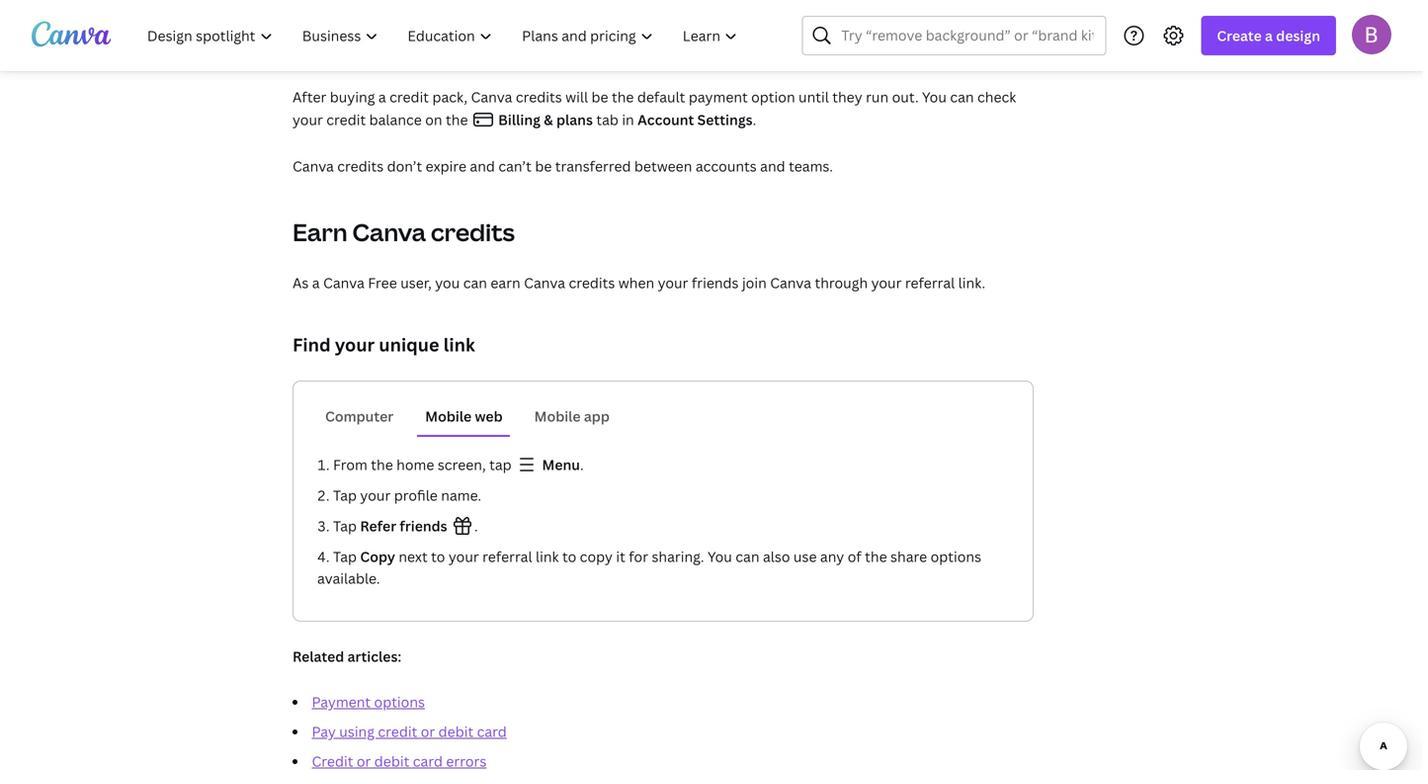 Task type: locate. For each thing, give the bounding box(es) containing it.
and left "can't"
[[470, 157, 495, 176]]

1 horizontal spatial referral
[[906, 273, 955, 292]]

earn
[[491, 273, 521, 292]]

tap your profile name.
[[333, 486, 482, 505]]

canva credits don't expire and can't be transferred between accounts and teams.
[[293, 157, 834, 176]]

1 vertical spatial can
[[463, 273, 487, 292]]

a inside dropdown button
[[1266, 26, 1274, 45]]

friends left join
[[692, 273, 739, 292]]

1 vertical spatial be
[[535, 157, 552, 176]]

mobile web
[[426, 407, 503, 426]]

can left the also
[[736, 547, 760, 566]]

and
[[470, 157, 495, 176], [761, 157, 786, 176]]

mobile left app
[[535, 407, 581, 426]]

2 vertical spatial tap
[[333, 547, 357, 566]]

you
[[435, 273, 460, 292]]

can left check
[[951, 88, 975, 106]]

a right as
[[312, 273, 320, 292]]

refer
[[360, 517, 397, 535]]

link right unique
[[444, 333, 475, 357]]

also
[[763, 547, 791, 566]]

. down mobile app button
[[580, 455, 584, 474]]

run
[[866, 88, 889, 106]]

0 horizontal spatial can
[[463, 273, 487, 292]]

1 horizontal spatial link
[[536, 547, 559, 566]]

0 vertical spatial can
[[951, 88, 975, 106]]

you right out.
[[923, 88, 947, 106]]

1 vertical spatial link
[[536, 547, 559, 566]]

mobile app
[[535, 407, 610, 426]]

2 vertical spatial can
[[736, 547, 760, 566]]

tap up available.
[[333, 547, 357, 566]]

your right next
[[449, 547, 479, 566]]

0 horizontal spatial to
[[431, 547, 445, 566]]

to left copy
[[563, 547, 577, 566]]

billing & plans
[[495, 110, 593, 129]]

friends
[[692, 273, 739, 292], [400, 517, 448, 535]]

referral left copy
[[483, 547, 533, 566]]

0 horizontal spatial friends
[[400, 517, 448, 535]]

buying
[[330, 88, 375, 106]]

3 tap from the top
[[333, 547, 357, 566]]

accounts
[[696, 157, 757, 176]]

and left 'teams.'
[[761, 157, 786, 176]]

1 horizontal spatial a
[[379, 88, 386, 106]]

tap up tap copy at the bottom left
[[333, 517, 360, 535]]

after buying a credit pack, canva credits will be the default payment option until they run out. you can check your credit balance on the
[[293, 88, 1017, 129]]

0 horizontal spatial mobile
[[426, 407, 472, 426]]

referral left link.
[[906, 273, 955, 292]]

. down name.
[[475, 517, 478, 535]]

0 vertical spatial link
[[444, 333, 475, 357]]

create a design
[[1218, 26, 1321, 45]]

payment options link
[[312, 693, 425, 711]]

0 vertical spatial a
[[1266, 26, 1274, 45]]

credits up billing & plans
[[516, 88, 562, 106]]

1 tap from the top
[[333, 486, 357, 505]]

0 horizontal spatial a
[[312, 273, 320, 292]]

your inside after buying a credit pack, canva credits will be the default payment option until they run out. you can check your credit balance on the
[[293, 110, 323, 129]]

don't
[[387, 157, 422, 176]]

1 vertical spatial referral
[[483, 547, 533, 566]]

1 vertical spatial tap
[[333, 517, 360, 535]]

unique
[[379, 333, 440, 357]]

be right the will
[[592, 88, 609, 106]]

a
[[1266, 26, 1274, 45], [379, 88, 386, 106], [312, 273, 320, 292]]

as a canva free user, you can earn canva credits when your friends join canva through your referral link.
[[293, 273, 986, 292]]

credit up balance
[[390, 88, 429, 106]]

mobile inside button
[[426, 407, 472, 426]]

options right share
[[931, 547, 982, 566]]

payment options
[[312, 693, 425, 711]]

canva left free in the top of the page
[[323, 273, 365, 292]]

.
[[753, 110, 757, 129], [580, 455, 584, 474], [475, 517, 478, 535]]

you
[[923, 88, 947, 106], [708, 547, 733, 566]]

1 vertical spatial you
[[708, 547, 733, 566]]

free
[[368, 273, 397, 292]]

credits left when
[[569, 273, 615, 292]]

be
[[592, 88, 609, 106], [535, 157, 552, 176]]

option
[[752, 88, 796, 106]]

1 and from the left
[[470, 157, 495, 176]]

Try "remove background" or "brand kit" search field
[[842, 17, 1094, 54]]

0 horizontal spatial and
[[470, 157, 495, 176]]

be right "can't"
[[535, 157, 552, 176]]

tap for tap
[[333, 517, 360, 535]]

2 mobile from the left
[[535, 407, 581, 426]]

name.
[[441, 486, 482, 505]]

the inside next to your referral link to copy it for sharing. you can also use any of the share options available.
[[865, 547, 888, 566]]

1 horizontal spatial .
[[580, 455, 584, 474]]

link left copy
[[536, 547, 559, 566]]

computer button
[[317, 398, 402, 435]]

1 horizontal spatial friends
[[692, 273, 739, 292]]

0 vertical spatial you
[[923, 88, 947, 106]]

0 vertical spatial be
[[592, 88, 609, 106]]

1 horizontal spatial mobile
[[535, 407, 581, 426]]

after
[[293, 88, 327, 106]]

mobile left web
[[426, 407, 472, 426]]

tap for tap your profile name.
[[333, 486, 357, 505]]

join
[[743, 273, 767, 292]]

debit
[[439, 722, 474, 741]]

1 horizontal spatial be
[[592, 88, 609, 106]]

canva
[[471, 88, 513, 106], [293, 157, 334, 176], [352, 216, 426, 248], [323, 273, 365, 292], [524, 273, 566, 292], [771, 273, 812, 292]]

0 vertical spatial tap
[[333, 486, 357, 505]]

link inside next to your referral link to copy it for sharing. you can also use any of the share options available.
[[536, 547, 559, 566]]

check
[[978, 88, 1017, 106]]

canva up earn
[[293, 157, 334, 176]]

you right sharing.
[[708, 547, 733, 566]]

can't
[[499, 157, 532, 176]]

referral inside next to your referral link to copy it for sharing. you can also use any of the share options available.
[[483, 547, 533, 566]]

2 tap from the top
[[333, 517, 360, 535]]

0 vertical spatial .
[[753, 110, 757, 129]]

friends down profile
[[400, 517, 448, 535]]

&
[[544, 110, 553, 129]]

on
[[425, 110, 443, 129]]

1 horizontal spatial options
[[931, 547, 982, 566]]

to right next
[[431, 547, 445, 566]]

to
[[431, 547, 445, 566], [563, 547, 577, 566]]

2 horizontal spatial a
[[1266, 26, 1274, 45]]

tap
[[333, 486, 357, 505], [333, 517, 360, 535], [333, 547, 357, 566]]

0 horizontal spatial you
[[708, 547, 733, 566]]

credits up you
[[431, 216, 515, 248]]

canva up billing
[[471, 88, 513, 106]]

a inside after buying a credit pack, canva credits will be the default payment option until they run out. you can check your credit balance on the
[[379, 88, 386, 106]]

tap for tap copy
[[333, 547, 357, 566]]

your inside next to your referral link to copy it for sharing. you can also use any of the share options available.
[[449, 547, 479, 566]]

2 horizontal spatial can
[[951, 88, 975, 106]]

the right of
[[865, 547, 888, 566]]

create
[[1218, 26, 1262, 45]]

options up pay using credit or debit card link
[[374, 693, 425, 711]]

they
[[833, 88, 863, 106]]

your down 'after'
[[293, 110, 323, 129]]

1 horizontal spatial can
[[736, 547, 760, 566]]

2 to from the left
[[563, 547, 577, 566]]

can
[[951, 88, 975, 106], [463, 273, 487, 292], [736, 547, 760, 566]]

0 horizontal spatial options
[[374, 693, 425, 711]]

the
[[612, 88, 634, 106], [446, 110, 468, 129], [371, 455, 393, 474], [865, 547, 888, 566]]

1 vertical spatial a
[[379, 88, 386, 106]]

0 horizontal spatial link
[[444, 333, 475, 357]]

mobile inside button
[[535, 407, 581, 426]]

0 vertical spatial referral
[[906, 273, 955, 292]]

1 horizontal spatial you
[[923, 88, 947, 106]]

can right you
[[463, 273, 487, 292]]

canva up free in the top of the page
[[352, 216, 426, 248]]

2 vertical spatial a
[[312, 273, 320, 292]]

sharing.
[[652, 547, 705, 566]]

credit
[[390, 88, 429, 106], [327, 110, 366, 129], [378, 722, 418, 741]]

tap down the "from"
[[333, 486, 357, 505]]

options inside next to your referral link to copy it for sharing. you can also use any of the share options available.
[[931, 547, 982, 566]]

mobile
[[426, 407, 472, 426], [535, 407, 581, 426]]

canva inside after buying a credit pack, canva credits will be the default payment option until they run out. you can check your credit balance on the
[[471, 88, 513, 106]]

as
[[293, 273, 309, 292]]

options
[[931, 547, 982, 566], [374, 693, 425, 711]]

credit left or
[[378, 722, 418, 741]]

your
[[293, 110, 323, 129], [658, 273, 689, 292], [872, 273, 902, 292], [335, 333, 375, 357], [360, 486, 391, 505], [449, 547, 479, 566]]

a left design
[[1266, 26, 1274, 45]]

referral
[[906, 273, 955, 292], [483, 547, 533, 566]]

will
[[566, 88, 588, 106]]

link
[[444, 333, 475, 357], [536, 547, 559, 566]]

a up balance
[[379, 88, 386, 106]]

0 vertical spatial options
[[931, 547, 982, 566]]

0 vertical spatial credit
[[390, 88, 429, 106]]

. down option on the right top of page
[[753, 110, 757, 129]]

1 horizontal spatial and
[[761, 157, 786, 176]]

expire
[[426, 157, 467, 176]]

you inside after buying a credit pack, canva credits will be the default payment option until they run out. you can check your credit balance on the
[[923, 88, 947, 106]]

credits
[[516, 88, 562, 106], [337, 157, 384, 176], [431, 216, 515, 248], [569, 273, 615, 292]]

a for design
[[1266, 26, 1274, 45]]

find your unique link
[[293, 333, 475, 357]]

earn canva credits
[[293, 216, 515, 248]]

2 vertical spatial .
[[475, 517, 478, 535]]

0 horizontal spatial referral
[[483, 547, 533, 566]]

using
[[339, 722, 375, 741]]

1 mobile from the left
[[426, 407, 472, 426]]

out.
[[893, 88, 919, 106]]

1 horizontal spatial to
[[563, 547, 577, 566]]

2 horizontal spatial .
[[753, 110, 757, 129]]

plans
[[557, 110, 593, 129]]

computer
[[325, 407, 394, 426]]

the up in
[[612, 88, 634, 106]]

credit down buying
[[327, 110, 366, 129]]



Task type: vqa. For each thing, say whether or not it's contained in the screenshot.
left Flyers
no



Task type: describe. For each thing, give the bounding box(es) containing it.
1 vertical spatial .
[[580, 455, 584, 474]]

be inside after buying a credit pack, canva credits will be the default payment option until they run out. you can check your credit balance on the
[[592, 88, 609, 106]]

credits inside after buying a credit pack, canva credits will be the default payment option until they run out. you can check your credit balance on the
[[516, 88, 562, 106]]

1 vertical spatial friends
[[400, 517, 448, 535]]

copy
[[360, 547, 395, 566]]

account
[[638, 110, 695, 129]]

articles:
[[348, 647, 402, 666]]

available.
[[317, 569, 380, 588]]

next
[[399, 547, 428, 566]]

payment
[[689, 88, 748, 106]]

settings
[[698, 110, 753, 129]]

between
[[635, 157, 693, 176]]

payment
[[312, 693, 371, 711]]

transferred
[[556, 157, 631, 176]]

mobile app button
[[527, 398, 618, 435]]

pack,
[[433, 88, 468, 106]]

tap
[[490, 455, 512, 474]]

app
[[584, 407, 610, 426]]

create a design button
[[1202, 16, 1337, 55]]

pay using credit or debit card
[[312, 722, 507, 741]]

0 horizontal spatial .
[[475, 517, 478, 535]]

your right through
[[872, 273, 902, 292]]

canva right join
[[771, 273, 812, 292]]

you inside next to your referral link to copy it for sharing. you can also use any of the share options available.
[[708, 547, 733, 566]]

until
[[799, 88, 829, 106]]

tab in account settings .
[[593, 110, 757, 129]]

earn
[[293, 216, 348, 248]]

of
[[848, 547, 862, 566]]

bob builder image
[[1353, 15, 1392, 54]]

use
[[794, 547, 817, 566]]

in
[[622, 110, 635, 129]]

tap copy
[[333, 547, 395, 566]]

user,
[[401, 273, 432, 292]]

1 vertical spatial credit
[[327, 110, 366, 129]]

pay using credit or debit card link
[[312, 722, 507, 741]]

design
[[1277, 26, 1321, 45]]

balance
[[369, 110, 422, 129]]

0 vertical spatial friends
[[692, 273, 739, 292]]

any
[[821, 547, 845, 566]]

menu
[[542, 455, 580, 474]]

the right the on
[[446, 110, 468, 129]]

the right the "from"
[[371, 455, 393, 474]]

billing
[[499, 110, 541, 129]]

link.
[[959, 273, 986, 292]]

or
[[421, 722, 435, 741]]

mobile for mobile web
[[426, 407, 472, 426]]

pay
[[312, 722, 336, 741]]

default
[[638, 88, 686, 106]]

menu .
[[542, 455, 584, 474]]

1 to from the left
[[431, 547, 445, 566]]

credits left don't at the top
[[337, 157, 384, 176]]

your right find
[[335, 333, 375, 357]]

for
[[629, 547, 649, 566]]

mobile web button
[[418, 398, 511, 435]]

find
[[293, 333, 331, 357]]

can inside after buying a credit pack, canva credits will be the default payment option until they run out. you can check your credit balance on the
[[951, 88, 975, 106]]

1 vertical spatial options
[[374, 693, 425, 711]]

next to your referral link to copy it for sharing. you can also use any of the share options available.
[[317, 547, 982, 588]]

2 and from the left
[[761, 157, 786, 176]]

screen,
[[438, 455, 486, 474]]

home
[[397, 455, 435, 474]]

related articles:
[[293, 647, 402, 666]]

mobile for mobile app
[[535, 407, 581, 426]]

from
[[333, 455, 368, 474]]

your up refer
[[360, 486, 391, 505]]

top level navigation element
[[134, 16, 755, 55]]

your right when
[[658, 273, 689, 292]]

when
[[619, 273, 655, 292]]

canva right earn
[[524, 273, 566, 292]]

refer friends
[[360, 517, 451, 535]]

copy
[[580, 547, 613, 566]]

it
[[616, 547, 626, 566]]

share
[[891, 547, 928, 566]]

from the home screen, tap
[[333, 455, 515, 474]]

a for canva
[[312, 273, 320, 292]]

web
[[475, 407, 503, 426]]

0 horizontal spatial be
[[535, 157, 552, 176]]

through
[[815, 273, 868, 292]]

related
[[293, 647, 344, 666]]

profile
[[394, 486, 438, 505]]

can inside next to your referral link to copy it for sharing. you can also use any of the share options available.
[[736, 547, 760, 566]]

tab
[[597, 110, 619, 129]]

teams.
[[789, 157, 834, 176]]

2 vertical spatial credit
[[378, 722, 418, 741]]

card
[[477, 722, 507, 741]]



